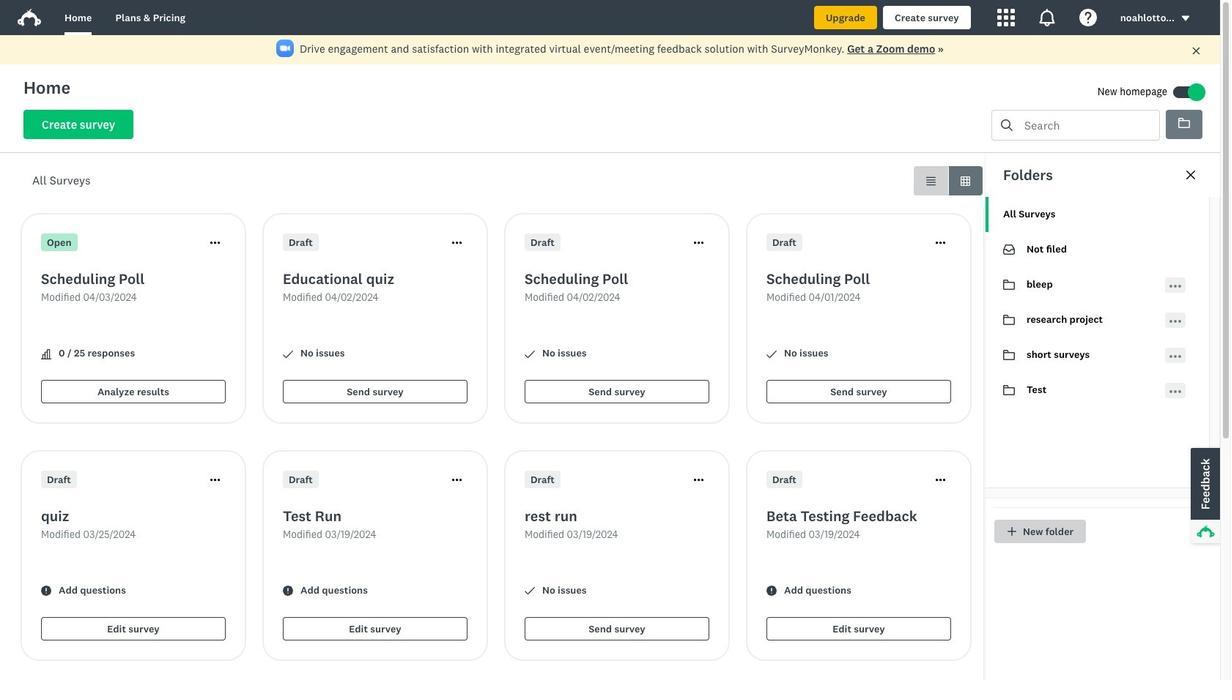 Task type: describe. For each thing, give the bounding box(es) containing it.
warning image
[[41, 587, 51, 597]]

search image
[[1001, 119, 1013, 131]]

Search text field
[[1013, 111, 1159, 140]]

bleep image
[[1003, 279, 1015, 291]]

open menu image for test image
[[1169, 390, 1181, 393]]

search image
[[1001, 119, 1013, 131]]

1 warning image from the left
[[283, 587, 293, 597]]

open menu image for short surveys image
[[1169, 355, 1181, 358]]

response based pricing icon image
[[1021, 449, 1068, 496]]

test image
[[1003, 385, 1015, 396]]

no issues image
[[766, 349, 777, 359]]

1 folders image from the top
[[1178, 117, 1190, 129]]

test image
[[1003, 385, 1015, 396]]

short surveys image
[[1003, 350, 1015, 361]]



Task type: locate. For each thing, give the bounding box(es) containing it.
no issues image
[[283, 349, 293, 359], [525, 349, 535, 359], [525, 587, 535, 597]]

not filed image
[[1003, 244, 1015, 256], [1003, 245, 1015, 255]]

2 not filed image from the top
[[1003, 245, 1015, 255]]

new folder image
[[1007, 527, 1016, 536]]

open menu image
[[1169, 320, 1181, 323], [1169, 355, 1181, 358], [1169, 386, 1181, 398], [1169, 390, 1181, 393]]

2 folders image from the top
[[1178, 118, 1190, 128]]

short surveys image
[[1003, 350, 1015, 361]]

open menu image for bleep icon
[[1169, 280, 1181, 292]]

brand logo image
[[18, 6, 41, 29], [18, 9, 41, 26]]

3 open menu image from the top
[[1169, 315, 1181, 327]]

0 horizontal spatial warning image
[[283, 587, 293, 597]]

notification center icon image
[[1038, 9, 1056, 26]]

research project image
[[1003, 314, 1015, 326]]

open menu image for short surveys icon
[[1169, 351, 1181, 362]]

dropdown arrow icon image
[[1180, 13, 1191, 24], [1182, 16, 1189, 21]]

new folder image
[[1007, 527, 1017, 537]]

3 open menu image from the top
[[1169, 386, 1181, 398]]

response count image
[[41, 349, 51, 359], [41, 349, 51, 359]]

help icon image
[[1079, 9, 1097, 26]]

4 open menu image from the top
[[1169, 390, 1181, 393]]

folders image
[[1178, 117, 1190, 129], [1178, 118, 1190, 128]]

1 not filed image from the top
[[1003, 244, 1015, 256]]

4 open menu image from the top
[[1169, 351, 1181, 362]]

2 open menu image from the top
[[1169, 285, 1181, 288]]

warning image
[[283, 587, 293, 597], [766, 587, 777, 597]]

1 open menu image from the top
[[1169, 320, 1181, 323]]

2 open menu image from the top
[[1169, 355, 1181, 358]]

2 brand logo image from the top
[[18, 9, 41, 26]]

1 open menu image from the top
[[1169, 280, 1181, 292]]

dialog
[[985, 153, 1220, 681]]

x image
[[1191, 46, 1201, 56]]

open menu image for research project image on the top right of page
[[1169, 320, 1181, 323]]

1 horizontal spatial warning image
[[766, 587, 777, 597]]

group
[[914, 166, 983, 196]]

open menu image
[[1169, 280, 1181, 292], [1169, 285, 1181, 288], [1169, 315, 1181, 327], [1169, 351, 1181, 362]]

research project image
[[1003, 315, 1015, 325]]

2 warning image from the left
[[766, 587, 777, 597]]

open menu image for research project icon in the top of the page
[[1169, 315, 1181, 327]]

bleep image
[[1003, 280, 1015, 290]]

products icon image
[[997, 9, 1015, 26], [997, 9, 1015, 26]]

1 brand logo image from the top
[[18, 6, 41, 29]]



Task type: vqa. For each thing, say whether or not it's contained in the screenshot.
Share Icon
no



